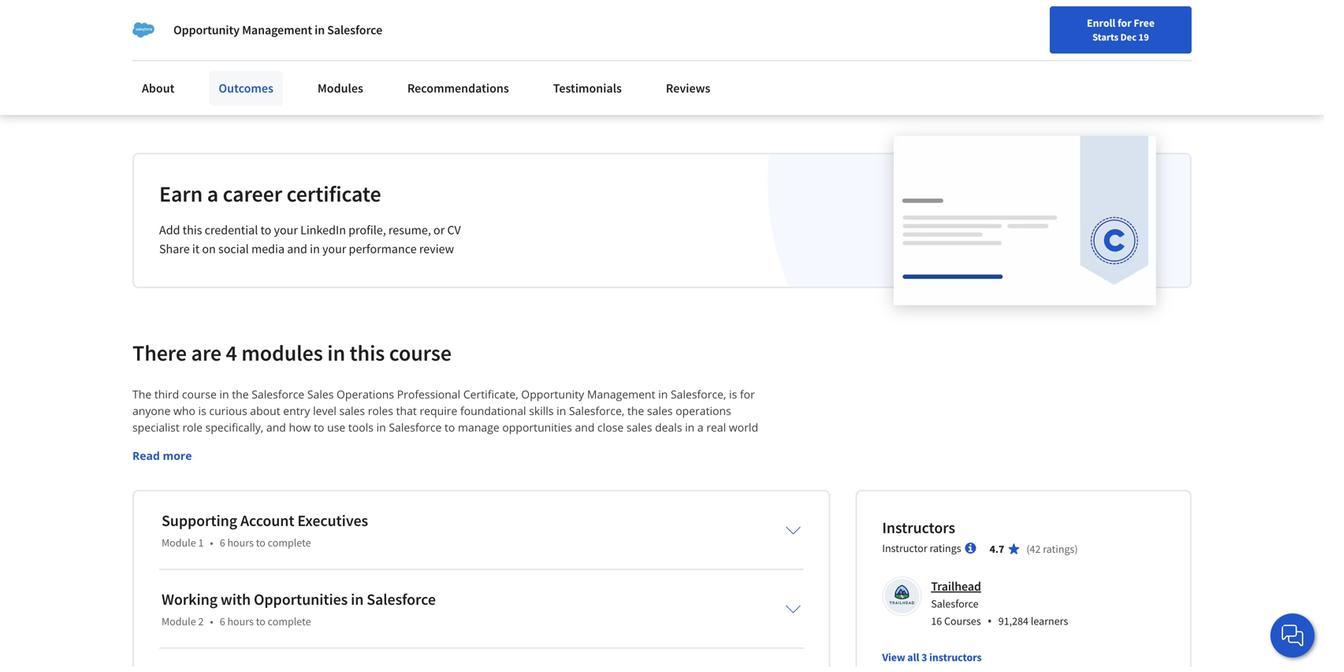 Task type: locate. For each thing, give the bounding box(es) containing it.
to inside working with opportunities in salesforce module 2 • 6 hours to complete
[[256, 615, 266, 629]]

0 horizontal spatial and
[[266, 420, 286, 435]]

that
[[396, 404, 417, 419]]

1 vertical spatial earn
[[159, 180, 203, 208]]

a right of
[[353, 35, 359, 51]]

1 vertical spatial module
[[162, 615, 196, 629]]

1 horizontal spatial from
[[335, 85, 360, 101]]

• inside working with opportunities in salesforce module 2 • 6 hours to complete
[[210, 615, 213, 629]]

foundational down certificate,
[[460, 404, 526, 419]]

course
[[389, 339, 452, 367], [182, 387, 217, 402]]

third
[[154, 387, 179, 402]]

a down develop
[[181, 85, 188, 101]]

understanding
[[261, 35, 338, 51]]

1 horizontal spatial and
[[287, 241, 307, 257]]

0 vertical spatial opportunity
[[173, 22, 240, 38]]

1 module from the top
[[162, 536, 196, 550]]

hours down account at bottom left
[[227, 536, 254, 550]]

0 horizontal spatial is
[[198, 404, 206, 419]]

0 vertical spatial management
[[242, 22, 312, 38]]

16
[[931, 615, 942, 629]]

opportunity
[[173, 22, 240, 38], [521, 387, 584, 402]]

• left 91,284
[[987, 613, 992, 630]]

0 horizontal spatial or
[[403, 35, 414, 51]]

the left operations
[[627, 404, 644, 419]]

from
[[261, 10, 286, 25], [335, 85, 360, 101]]

your
[[274, 222, 298, 238], [322, 241, 346, 257]]

salesforce
[[327, 22, 382, 38], [363, 85, 417, 101], [252, 387, 304, 402], [389, 420, 442, 435], [367, 590, 436, 610], [931, 597, 979, 611]]

to down 'opportunities'
[[256, 615, 266, 629]]

certificate,
[[463, 387, 518, 402]]

complete
[[268, 536, 311, 550], [268, 615, 311, 629]]

in down linkedin
[[310, 241, 320, 257]]

add
[[159, 222, 180, 238]]

4
[[226, 339, 237, 367]]

review
[[419, 241, 454, 257]]

trailhead link
[[931, 579, 981, 595]]

1 horizontal spatial management
[[587, 387, 655, 402]]

hours right 2 on the bottom left of page
[[227, 615, 254, 629]]

1 horizontal spatial with
[[296, 60, 319, 76]]

supporting
[[162, 511, 237, 531]]

social
[[218, 241, 249, 257]]

of
[[340, 35, 351, 51]]

on inside "add this credential to your linkedin profile, resume, or cv share it on social media and in your performance review"
[[202, 241, 216, 257]]

outcomes link
[[209, 71, 283, 106]]

1 horizontal spatial opportunity
[[521, 387, 584, 402]]

0 horizontal spatial course
[[182, 387, 217, 402]]

1 vertical spatial career
[[223, 180, 282, 208]]

this up operations
[[350, 339, 385, 367]]

this up it
[[183, 222, 202, 238]]

complete down 'opportunities'
[[268, 615, 311, 629]]

6 right 2 on the bottom left of page
[[220, 615, 225, 629]]

career up credential
[[223, 180, 282, 208]]

0 horizontal spatial skills
[[267, 60, 293, 76]]

1 vertical spatial complete
[[268, 615, 311, 629]]

this inside "add this credential to your linkedin profile, resume, or cv share it on social media and in your performance review"
[[183, 222, 202, 238]]

in inside working with opportunities in salesforce module 2 • 6 hours to complete
[[351, 590, 364, 610]]

salesforce,
[[671, 387, 726, 402], [569, 404, 625, 419]]

certificate down the develop job-relevant skills with hands-on projects
[[280, 85, 332, 101]]

modules link
[[308, 71, 373, 106]]

1 horizontal spatial on
[[358, 60, 372, 76]]

ratings down instructors
[[930, 542, 961, 556]]

0 horizontal spatial for
[[740, 387, 755, 402]]

resume,
[[389, 222, 431, 238]]

earn a career certificate
[[159, 180, 381, 208]]

2
[[198, 615, 204, 629]]

subject
[[362, 35, 400, 51]]

0 vertical spatial 6
[[220, 536, 225, 550]]

1 complete from the top
[[268, 536, 311, 550]]

2 hours from the top
[[227, 615, 254, 629]]

1 vertical spatial hours
[[227, 615, 254, 629]]

hands-
[[322, 60, 358, 76]]

course up professional
[[389, 339, 452, 367]]

42
[[1030, 542, 1041, 557]]

your up media
[[274, 222, 298, 238]]

0 vertical spatial foundational
[[190, 35, 258, 51]]

a up credential
[[207, 180, 218, 208]]

and left close
[[575, 420, 595, 435]]

develop job-relevant skills with hands-on projects
[[154, 60, 417, 76]]

0 vertical spatial is
[[729, 387, 737, 402]]

reviews
[[666, 80, 711, 96]]

earn down develop
[[154, 85, 179, 101]]

1 horizontal spatial foundational
[[460, 404, 526, 419]]

and right media
[[287, 241, 307, 257]]

0 vertical spatial certificate
[[280, 85, 332, 101]]

• inside trailhead salesforce 16 courses • 91,284 learners
[[987, 613, 992, 630]]

add this credential to your linkedin profile, resume, or cv share it on social media and in your performance review
[[159, 222, 461, 257]]

a
[[181, 35, 188, 51], [353, 35, 359, 51], [181, 85, 188, 101], [207, 180, 218, 208], [697, 420, 704, 435]]

world
[[729, 420, 758, 435]]

to left 'use'
[[314, 420, 324, 435]]

sales up "tools"
[[339, 404, 365, 419]]

module left 1
[[162, 536, 196, 550]]

0 horizontal spatial this
[[183, 222, 202, 238]]

tools
[[348, 420, 374, 435]]

0 horizontal spatial on
[[202, 241, 216, 257]]

linkedin
[[300, 222, 346, 238]]

• inside supporting account executives module 1 • 6 hours to complete
[[210, 536, 213, 550]]

1 vertical spatial 6
[[220, 615, 225, 629]]

2 module from the top
[[162, 615, 196, 629]]

0 horizontal spatial ratings
[[930, 542, 961, 556]]

or left cv
[[434, 222, 445, 238]]

this
[[183, 222, 202, 238], [350, 339, 385, 367]]

for up world
[[740, 387, 755, 402]]

6 inside working with opportunities in salesforce module 2 • 6 hours to complete
[[220, 615, 225, 629]]

0 vertical spatial earn
[[154, 85, 179, 101]]

instructors
[[929, 651, 982, 665]]

module
[[162, 536, 196, 550], [162, 615, 196, 629]]

opportunity up opportunities
[[521, 387, 584, 402]]

1 6 from the top
[[220, 536, 225, 550]]

0 horizontal spatial salesforce,
[[569, 404, 625, 419]]

is right who
[[198, 404, 206, 419]]

in right deals
[[685, 420, 695, 435]]

1 horizontal spatial course
[[389, 339, 452, 367]]

0 horizontal spatial with
[[221, 590, 251, 610]]

1 vertical spatial for
[[740, 387, 755, 402]]

management inside the third course in the salesforce sales operations professional certificate, opportunity management in salesforce, is for anyone who is curious about entry level sales roles that require foundational skills in salesforce, the sales operations specialist role specifically, and how to use tools in salesforce to manage opportunities and close sales deals in a real world business setting. read more
[[587, 387, 655, 402]]

0 vertical spatial from
[[261, 10, 286, 25]]

6 inside supporting account executives module 1 • 6 hours to complete
[[220, 536, 225, 550]]

and down about
[[266, 420, 286, 435]]

0 vertical spatial or
[[403, 35, 414, 51]]

1 vertical spatial opportunity
[[521, 387, 584, 402]]

1 horizontal spatial ratings
[[1043, 542, 1075, 557]]

with right working
[[221, 590, 251, 610]]

1 horizontal spatial skills
[[529, 404, 554, 419]]

relevant
[[221, 60, 264, 76]]

None search field
[[225, 10, 603, 41]]

2 horizontal spatial and
[[575, 420, 595, 435]]

earn up add
[[159, 180, 203, 208]]

or left 'tool'
[[403, 35, 414, 51]]

to down account at bottom left
[[256, 536, 266, 550]]

a right gain
[[181, 35, 188, 51]]

0 horizontal spatial from
[[261, 10, 286, 25]]

your down linkedin
[[322, 241, 346, 257]]

with down understanding
[[296, 60, 319, 76]]

career down relevant
[[244, 85, 277, 101]]

earn a shareable career certificate from salesforce
[[154, 85, 417, 101]]

hours inside supporting account executives module 1 • 6 hours to complete
[[227, 536, 254, 550]]

1 vertical spatial is
[[198, 404, 206, 419]]

0 horizontal spatial management
[[242, 22, 312, 38]]

2 complete from the top
[[268, 615, 311, 629]]

0 vertical spatial career
[[244, 85, 277, 101]]

1 vertical spatial management
[[587, 387, 655, 402]]

• right 2 on the bottom left of page
[[210, 615, 213, 629]]

a left real
[[697, 420, 704, 435]]

the
[[232, 387, 249, 402], [627, 404, 644, 419]]

view all 3 instructors
[[882, 651, 982, 665]]

use
[[327, 420, 345, 435]]

profile,
[[349, 222, 386, 238]]

on right it
[[202, 241, 216, 257]]

1 horizontal spatial the
[[627, 404, 644, 419]]

opportunity inside the third course in the salesforce sales operations professional certificate, opportunity management in salesforce, is for anyone who is curious about entry level sales roles that require foundational skills in salesforce, the sales operations specialist role specifically, and how to use tools in salesforce to manage opportunities and close sales deals in a real world business setting. read more
[[521, 387, 584, 402]]

1 vertical spatial or
[[434, 222, 445, 238]]

1 hours from the top
[[227, 536, 254, 550]]

to up media
[[260, 222, 271, 238]]

foundational down concepts
[[190, 35, 258, 51]]

salesforce, up close
[[569, 404, 625, 419]]

performance
[[349, 241, 417, 257]]

•
[[210, 536, 213, 550], [987, 613, 992, 630], [210, 615, 213, 629]]

0 vertical spatial this
[[183, 222, 202, 238]]

operations
[[676, 404, 731, 419]]

manage
[[458, 420, 499, 435]]

ratings
[[930, 542, 961, 556], [1043, 542, 1075, 557]]

0 vertical spatial module
[[162, 536, 196, 550]]

module inside supporting account executives module 1 • 6 hours to complete
[[162, 536, 196, 550]]

a for earn a shareable career certificate from salesforce
[[181, 85, 188, 101]]

from down hands-
[[335, 85, 360, 101]]

recommendations
[[407, 80, 509, 96]]

complete down account at bottom left
[[268, 536, 311, 550]]

instructors
[[882, 518, 955, 538]]

in up curious on the left bottom of page
[[219, 387, 229, 402]]

on down subject
[[358, 60, 372, 76]]

outcomes
[[219, 80, 273, 96]]

media
[[251, 241, 285, 257]]

2 6 from the top
[[220, 615, 225, 629]]

sales
[[339, 404, 365, 419], [647, 404, 673, 419], [627, 420, 652, 435]]

0 vertical spatial complete
[[268, 536, 311, 550]]

1 vertical spatial course
[[182, 387, 217, 402]]

skills up earn a shareable career certificate from salesforce
[[267, 60, 293, 76]]

1 vertical spatial salesforce,
[[569, 404, 625, 419]]

certificate up linkedin
[[287, 180, 381, 208]]

1 horizontal spatial your
[[322, 241, 346, 257]]

1 vertical spatial foundational
[[460, 404, 526, 419]]

module left 2 on the bottom left of page
[[162, 615, 196, 629]]

entry
[[283, 404, 310, 419]]

1 vertical spatial with
[[221, 590, 251, 610]]

trailhead
[[931, 579, 981, 595]]

0 horizontal spatial your
[[274, 222, 298, 238]]

0 vertical spatial salesforce,
[[671, 387, 726, 402]]

the up curious on the left bottom of page
[[232, 387, 249, 402]]

course up who
[[182, 387, 217, 402]]

there are 4 modules in this course
[[132, 339, 452, 367]]

6 right 1
[[220, 536, 225, 550]]

1 vertical spatial your
[[322, 241, 346, 257]]

6
[[220, 536, 225, 550], [220, 615, 225, 629]]

more
[[163, 449, 192, 464]]

1 horizontal spatial this
[[350, 339, 385, 367]]

enroll for free starts dec 19
[[1087, 16, 1155, 43]]

for up dec at the right top
[[1118, 16, 1132, 30]]

skills up opportunities
[[529, 404, 554, 419]]

1 vertical spatial on
[[202, 241, 216, 257]]

0 vertical spatial for
[[1118, 16, 1132, 30]]

from up gain a foundational understanding of a subject or tool on the left top
[[261, 10, 286, 25]]

• right 1
[[210, 536, 213, 550]]

to down require
[[445, 420, 455, 435]]

all
[[907, 651, 919, 665]]

is up operations
[[729, 387, 737, 402]]

it
[[192, 241, 200, 257]]

opportunity up job-
[[173, 22, 240, 38]]

1 horizontal spatial for
[[1118, 16, 1132, 30]]

0 vertical spatial hours
[[227, 536, 254, 550]]

1 horizontal spatial is
[[729, 387, 737, 402]]

earn
[[154, 85, 179, 101], [159, 180, 203, 208]]

0 horizontal spatial the
[[232, 387, 249, 402]]

ratings right 42
[[1043, 542, 1075, 557]]

salesforce, up operations
[[671, 387, 726, 402]]

4.7
[[990, 542, 1004, 557]]

1 horizontal spatial or
[[434, 222, 445, 238]]

with
[[296, 60, 319, 76], [221, 590, 251, 610]]

1 vertical spatial skills
[[529, 404, 554, 419]]

0 horizontal spatial foundational
[[190, 35, 258, 51]]

recommendations link
[[398, 71, 518, 106]]

enroll
[[1087, 16, 1116, 30]]

coursera career certificate image
[[894, 136, 1156, 305]]

in right 'opportunities'
[[351, 590, 364, 610]]

0 vertical spatial your
[[274, 222, 298, 238]]

read
[[132, 449, 160, 464]]



Task type: vqa. For each thing, say whether or not it's contained in the screenshot.
"Read more" button
yes



Task type: describe. For each thing, give the bounding box(es) containing it.
sales
[[307, 387, 334, 402]]

professional
[[397, 387, 460, 402]]

0 vertical spatial on
[[358, 60, 372, 76]]

to inside "add this credential to your linkedin profile, resume, or cv share it on social media and in your performance review"
[[260, 222, 271, 238]]

testimonials
[[553, 80, 622, 96]]

specifically,
[[205, 420, 263, 435]]

roles
[[368, 404, 393, 419]]

in up opportunities
[[557, 404, 566, 419]]

deals
[[655, 420, 682, 435]]

learn new concepts from industry experts
[[154, 10, 374, 25]]

share
[[159, 241, 190, 257]]

job-
[[200, 60, 221, 76]]

earn for earn a career certificate
[[159, 180, 203, 208]]

modules
[[318, 80, 363, 96]]

curious
[[209, 404, 247, 419]]

for inside enroll for free starts dec 19
[[1118, 16, 1132, 30]]

1 vertical spatial this
[[350, 339, 385, 367]]

courses
[[944, 615, 981, 629]]

new
[[187, 10, 209, 25]]

opportunity management in salesforce
[[173, 22, 382, 38]]

in up deals
[[658, 387, 668, 402]]

concepts
[[211, 10, 259, 25]]

1
[[198, 536, 204, 550]]

3
[[921, 651, 927, 665]]

complete inside supporting account executives module 1 • 6 hours to complete
[[268, 536, 311, 550]]

course inside the third course in the salesforce sales operations professional certificate, opportunity management in salesforce, is for anyone who is curious about entry level sales roles that require foundational skills in salesforce, the sales operations specialist role specifically, and how to use tools in salesforce to manage opportunities and close sales deals in a real world business setting. read more
[[182, 387, 217, 402]]

show notifications image
[[1111, 20, 1130, 39]]

91,284
[[998, 615, 1029, 629]]

chat with us image
[[1280, 623, 1305, 649]]

gain
[[154, 35, 179, 51]]

english button
[[993, 0, 1089, 51]]

instructor ratings
[[882, 542, 961, 556]]

specialist
[[132, 420, 180, 435]]

about
[[250, 404, 280, 419]]

business
[[132, 437, 178, 452]]

starts
[[1093, 31, 1119, 43]]

for inside the third course in the salesforce sales operations professional certificate, opportunity management in salesforce, is for anyone who is curious about entry level sales roles that require foundational skills in salesforce, the sales operations specialist role specifically, and how to use tools in salesforce to manage opportunities and close sales deals in a real world business setting. read more
[[740, 387, 755, 402]]

the third course in the salesforce sales operations professional certificate, opportunity management in salesforce, is for anyone who is curious about entry level sales roles that require foundational skills in salesforce, the sales operations specialist role specifically, and how to use tools in salesforce to manage opportunities and close sales deals in a real world business setting. read more
[[132, 387, 761, 464]]

view all 3 instructors button
[[882, 650, 982, 666]]

0 vertical spatial the
[[232, 387, 249, 402]]

instructor
[[882, 542, 927, 556]]

sales right close
[[627, 420, 652, 435]]

(
[[1026, 542, 1030, 557]]

in left of
[[315, 22, 325, 38]]

in inside "add this credential to your linkedin profile, resume, or cv share it on social media and in your performance review"
[[310, 241, 320, 257]]

cv
[[447, 222, 461, 238]]

in up sales
[[327, 339, 345, 367]]

module inside working with opportunities in salesforce module 2 • 6 hours to complete
[[162, 615, 196, 629]]

skills inside the third course in the salesforce sales operations professional certificate, opportunity management in salesforce, is for anyone who is curious about entry level sales roles that require foundational skills in salesforce, the sales operations specialist role specifically, and how to use tools in salesforce to manage opportunities and close sales deals in a real world business setting. read more
[[529, 404, 554, 419]]

role
[[182, 420, 203, 435]]

free
[[1134, 16, 1155, 30]]

shareable
[[190, 85, 242, 101]]

operations
[[337, 387, 394, 402]]

projects
[[374, 60, 417, 76]]

trailhead salesforce 16 courses • 91,284 learners
[[931, 579, 1068, 630]]

there
[[132, 339, 187, 367]]

testimonials link
[[544, 71, 631, 106]]

industry
[[289, 10, 333, 25]]

experts
[[335, 10, 374, 25]]

how
[[289, 420, 311, 435]]

foundational inside the third course in the salesforce sales operations professional certificate, opportunity management in salesforce, is for anyone who is curious about entry level sales roles that require foundational skills in salesforce, the sales operations specialist role specifically, and how to use tools in salesforce to manage opportunities and close sales deals in a real world business setting. read more
[[460, 404, 526, 419]]

0 vertical spatial course
[[389, 339, 452, 367]]

or inside "add this credential to your linkedin profile, resume, or cv share it on social media and in your performance review"
[[434, 222, 445, 238]]

account
[[240, 511, 294, 531]]

with inside working with opportunities in salesforce module 2 • 6 hours to complete
[[221, 590, 251, 610]]

english
[[1022, 18, 1060, 33]]

1 vertical spatial the
[[627, 404, 644, 419]]

credential
[[205, 222, 258, 238]]

to inside supporting account executives module 1 • 6 hours to complete
[[256, 536, 266, 550]]

sales up deals
[[647, 404, 673, 419]]

a for earn a career certificate
[[207, 180, 218, 208]]

read more button
[[132, 448, 192, 464]]

complete inside working with opportunities in salesforce module 2 • 6 hours to complete
[[268, 615, 311, 629]]

level
[[313, 404, 336, 419]]

anyone
[[132, 404, 171, 419]]

learners
[[1031, 615, 1068, 629]]

earn for earn a shareable career certificate from salesforce
[[154, 85, 179, 101]]

0 horizontal spatial opportunity
[[173, 22, 240, 38]]

hours inside working with opportunities in salesforce module 2 • 6 hours to complete
[[227, 615, 254, 629]]

1 vertical spatial from
[[335, 85, 360, 101]]

about
[[142, 80, 175, 96]]

dec
[[1121, 31, 1137, 43]]

are
[[191, 339, 221, 367]]

)
[[1075, 542, 1078, 557]]

opportunities
[[254, 590, 348, 610]]

a for gain a foundational understanding of a subject or tool
[[181, 35, 188, 51]]

learn
[[154, 10, 184, 25]]

salesforce inside trailhead salesforce 16 courses • 91,284 learners
[[931, 597, 979, 611]]

view
[[882, 651, 905, 665]]

reviews link
[[657, 71, 720, 106]]

supporting account executives module 1 • 6 hours to complete
[[162, 511, 368, 550]]

a inside the third course in the salesforce sales operations professional certificate, opportunity management in salesforce, is for anyone who is curious about entry level sales roles that require foundational skills in salesforce, the sales operations specialist role specifically, and how to use tools in salesforce to manage opportunities and close sales deals in a real world business setting. read more
[[697, 420, 704, 435]]

working with opportunities in salesforce module 2 • 6 hours to complete
[[162, 590, 436, 629]]

1 horizontal spatial salesforce,
[[671, 387, 726, 402]]

salesforce inside working with opportunities in salesforce module 2 • 6 hours to complete
[[367, 590, 436, 610]]

( 42 ratings )
[[1026, 542, 1078, 557]]

in down roles
[[376, 420, 386, 435]]

1 vertical spatial certificate
[[287, 180, 381, 208]]

close
[[597, 420, 624, 435]]

require
[[420, 404, 457, 419]]

working
[[162, 590, 218, 610]]

0 vertical spatial skills
[[267, 60, 293, 76]]

modules
[[241, 339, 323, 367]]

tool
[[417, 35, 438, 51]]

trailhead image
[[885, 579, 919, 614]]

setting.
[[180, 437, 218, 452]]

0 vertical spatial with
[[296, 60, 319, 76]]

and inside "add this credential to your linkedin profile, resume, or cv share it on social media and in your performance review"
[[287, 241, 307, 257]]

real
[[706, 420, 726, 435]]

19
[[1139, 31, 1149, 43]]

salesforce image
[[132, 19, 154, 41]]



